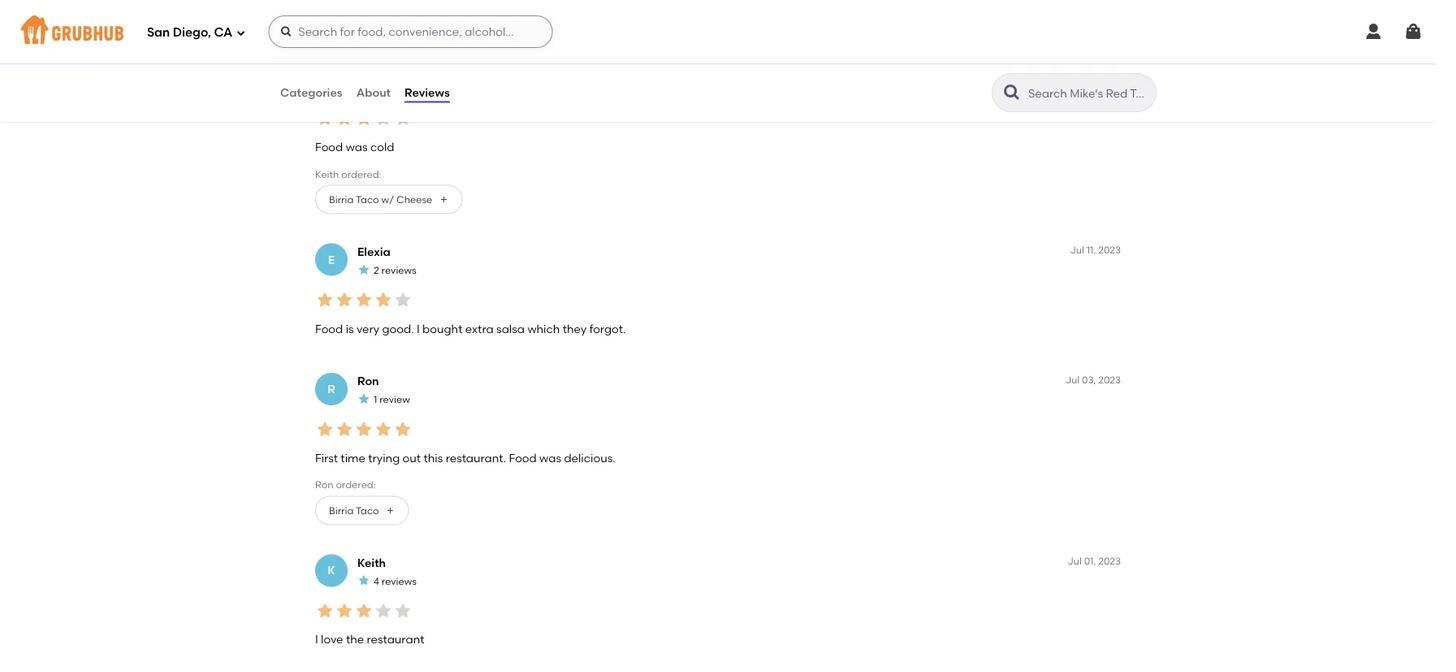 Task type: locate. For each thing, give the bounding box(es) containing it.
0 vertical spatial taco
[[356, 194, 379, 206]]

food
[[315, 141, 343, 154], [315, 322, 343, 336], [509, 451, 537, 465]]

svg image
[[1364, 22, 1383, 41], [1404, 22, 1423, 41]]

0 horizontal spatial plus icon image
[[385, 506, 395, 516]]

0 horizontal spatial i
[[315, 633, 318, 647]]

reviews right 2
[[381, 265, 417, 276]]

2 vertical spatial plus icon image
[[385, 506, 395, 516]]

categories button
[[279, 63, 343, 122]]

1 vertical spatial reviews
[[381, 265, 417, 276]]

i right good.
[[417, 322, 420, 336]]

1 quesadilla from the left
[[377, 12, 428, 24]]

keith for love
[[357, 556, 386, 570]]

love
[[321, 633, 343, 647]]

which
[[528, 322, 560, 336]]

0 horizontal spatial quesadilla
[[377, 12, 428, 24]]

birria inside birria taco w/ cheese button
[[329, 194, 354, 206]]

ron for ron ordered:
[[315, 479, 334, 491]]

0 vertical spatial ron
[[357, 374, 379, 388]]

11,
[[1087, 245, 1096, 256]]

1 vertical spatial ron
[[315, 479, 334, 491]]

1 vertical spatial i
[[315, 633, 318, 647]]

jul for food is very good. i bought extra salsa which they forgot.
[[1070, 245, 1084, 256]]

1 4 reviews from the top
[[374, 83, 417, 95]]

review
[[380, 394, 410, 406]]

1 reviews from the top
[[382, 83, 417, 95]]

ron
[[357, 374, 379, 388], [315, 479, 334, 491]]

2 reviews from the top
[[381, 265, 417, 276]]

2 k from the top
[[328, 564, 335, 578]]

1 taco from the top
[[356, 194, 379, 206]]

k
[[328, 71, 335, 85], [328, 564, 335, 578]]

0 vertical spatial was
[[346, 141, 368, 154]]

plus icon image
[[476, 13, 485, 23], [439, 195, 449, 205], [385, 506, 395, 516]]

ron for ron
[[357, 374, 379, 388]]

jul left the 15,
[[1068, 63, 1082, 75]]

was left delicious.
[[540, 451, 561, 465]]

elexia
[[357, 245, 391, 259]]

0 horizontal spatial cheese
[[396, 194, 432, 206]]

jul 03, 2023
[[1066, 374, 1121, 386]]

4 2023 from the top
[[1099, 555, 1121, 567]]

ron down first
[[315, 479, 334, 491]]

food up keith ordered:
[[315, 141, 343, 154]]

food right restaurant.
[[509, 451, 537, 465]]

2 vertical spatial keith
[[357, 556, 386, 570]]

2 2023 from the top
[[1099, 245, 1121, 256]]

1 vertical spatial food
[[315, 322, 343, 336]]

plus icon image inside birria taco button
[[385, 506, 395, 516]]

1 horizontal spatial cheese
[[519, 12, 555, 24]]

star icon image
[[357, 82, 370, 95], [315, 109, 335, 129], [335, 109, 354, 129], [354, 109, 374, 129], [374, 109, 393, 129], [393, 109, 413, 129], [357, 264, 370, 277], [315, 291, 335, 310], [335, 291, 354, 310], [354, 291, 374, 310], [374, 291, 393, 310], [393, 291, 413, 310], [357, 393, 370, 406], [315, 420, 335, 439], [335, 420, 354, 439], [354, 420, 374, 439], [374, 420, 393, 439], [393, 420, 413, 439], [357, 574, 370, 587], [315, 601, 335, 621], [335, 601, 354, 621], [354, 601, 374, 621], [374, 601, 393, 621], [393, 601, 413, 621]]

plus icon image inside birria taco w/ cheese button
[[439, 195, 449, 205]]

2023
[[1099, 63, 1121, 75], [1099, 245, 1121, 256], [1099, 374, 1121, 386], [1099, 555, 1121, 567]]

birria for keith
[[329, 194, 354, 206]]

0 horizontal spatial svg image
[[236, 28, 246, 38]]

reviews
[[382, 83, 417, 95], [381, 265, 417, 276], [382, 575, 417, 587]]

15,
[[1084, 63, 1096, 75]]

time
[[341, 451, 366, 465]]

extra
[[465, 322, 494, 336]]

2
[[374, 265, 379, 276]]

k down birria taco
[[328, 564, 335, 578]]

0 vertical spatial 4 reviews
[[374, 83, 417, 95]]

jul for first time trying out this restaurant.  food was delicious.
[[1066, 374, 1080, 386]]

1 4 from the top
[[374, 83, 379, 95]]

1 vertical spatial 4 reviews
[[374, 575, 417, 587]]

2 svg image from the left
[[1404, 22, 1423, 41]]

birria
[[350, 12, 375, 24], [329, 194, 354, 206], [329, 505, 354, 516]]

0 vertical spatial 4
[[374, 83, 379, 95]]

was left "cold"
[[346, 141, 368, 154]]

1 2023 from the top
[[1099, 63, 1121, 75]]

food left the is
[[315, 322, 343, 336]]

plus icon image right birria taco
[[385, 506, 395, 516]]

1 vertical spatial ordered:
[[336, 479, 376, 491]]

4 for the
[[374, 575, 379, 587]]

jul left 01,
[[1068, 555, 1082, 567]]

ordered:
[[341, 168, 381, 180], [336, 479, 376, 491]]

1 horizontal spatial svg image
[[280, 25, 293, 38]]

jul
[[1068, 63, 1082, 75], [1070, 245, 1084, 256], [1066, 374, 1080, 386], [1068, 555, 1082, 567]]

taco left w/
[[356, 194, 379, 206]]

reviews up restaurant
[[382, 575, 417, 587]]

1 vertical spatial cheese
[[396, 194, 432, 206]]

k up categories
[[328, 71, 335, 85]]

0 vertical spatial reviews
[[382, 83, 417, 95]]

1 vertical spatial taco
[[356, 505, 379, 516]]

red birria quesadilla combo
[[329, 12, 469, 24]]

good.
[[382, 322, 414, 336]]

4 reviews down search for food, convenience, alcohol... search box
[[374, 83, 417, 95]]

2 vertical spatial birria
[[329, 505, 354, 516]]

taco for was
[[356, 194, 379, 206]]

4 reviews up restaurant
[[374, 575, 417, 587]]

plus icon image right w/
[[439, 195, 449, 205]]

1 horizontal spatial svg image
[[1404, 22, 1423, 41]]

1 svg image from the left
[[1364, 22, 1383, 41]]

4 reviews
[[374, 83, 417, 95], [374, 575, 417, 587]]

reviews for very
[[381, 265, 417, 276]]

0 vertical spatial food
[[315, 141, 343, 154]]

i left love on the left of page
[[315, 633, 318, 647]]

jul left "11,"
[[1070, 245, 1084, 256]]

2023 right 01,
[[1099, 555, 1121, 567]]

2 4 from the top
[[374, 575, 379, 587]]

2 taco from the top
[[356, 505, 379, 516]]

1 horizontal spatial plus icon image
[[439, 195, 449, 205]]

categories
[[280, 86, 343, 99]]

taco inside birria taco w/ cheese button
[[356, 194, 379, 206]]

2 vertical spatial reviews
[[382, 575, 417, 587]]

reviews down search for food, convenience, alcohol... search box
[[382, 83, 417, 95]]

birria taco w/ cheese button
[[315, 185, 462, 215]]

1 vertical spatial was
[[540, 451, 561, 465]]

birria down ron ordered:
[[329, 505, 354, 516]]

ordered: up birria taco
[[336, 479, 376, 491]]

san diego, ca
[[147, 25, 233, 40]]

restaurant
[[367, 633, 424, 647]]

ordered: down the food was cold
[[341, 168, 381, 180]]

taco for time
[[356, 505, 379, 516]]

0 vertical spatial ordered:
[[341, 168, 381, 180]]

jul left 03,
[[1066, 374, 1080, 386]]

0 vertical spatial k
[[328, 71, 335, 85]]

birria inside birria taco button
[[329, 505, 354, 516]]

keith for was
[[357, 63, 386, 77]]

2 vertical spatial food
[[509, 451, 537, 465]]

4
[[374, 83, 379, 95], [374, 575, 379, 587]]

4 reviews for food was cold
[[374, 83, 417, 95]]

0 vertical spatial cheese
[[519, 12, 555, 24]]

birria right red
[[350, 12, 375, 24]]

ron ordered:
[[315, 479, 376, 491]]

0 vertical spatial i
[[417, 322, 420, 336]]

0 horizontal spatial svg image
[[1364, 22, 1383, 41]]

1 vertical spatial 4
[[374, 575, 379, 587]]

1 horizontal spatial ron
[[357, 374, 379, 388]]

plus icon image right combo
[[476, 13, 485, 23]]

e
[[328, 253, 335, 267]]

i
[[417, 322, 420, 336], [315, 633, 318, 647]]

1 vertical spatial k
[[328, 564, 335, 578]]

keith up about
[[357, 63, 386, 77]]

birria down keith ordered:
[[329, 194, 354, 206]]

reviews for cold
[[382, 83, 417, 95]]

main navigation navigation
[[0, 0, 1436, 63]]

birria inside the red birria quesadilla combo button
[[350, 12, 375, 24]]

1 k from the top
[[328, 71, 335, 85]]

taco inside birria taco button
[[356, 505, 379, 516]]

0 horizontal spatial ron
[[315, 479, 334, 491]]

3 2023 from the top
[[1099, 374, 1121, 386]]

ron up 1
[[357, 374, 379, 388]]

2023 right the 15,
[[1099, 63, 1121, 75]]

2023 right 03,
[[1099, 374, 1121, 386]]

0 vertical spatial plus icon image
[[476, 13, 485, 23]]

4 up i love the restaurant
[[374, 575, 379, 587]]

keith
[[357, 63, 386, 77], [315, 168, 339, 180], [357, 556, 386, 570]]

cheese
[[519, 12, 555, 24], [396, 194, 432, 206]]

bought
[[423, 322, 463, 336]]

w/
[[381, 194, 394, 206]]

2 horizontal spatial plus icon image
[[476, 13, 485, 23]]

2023 for food was cold
[[1099, 63, 1121, 75]]

1 vertical spatial birria
[[329, 194, 354, 206]]

2023 right "11,"
[[1099, 245, 1121, 256]]

1 vertical spatial plus icon image
[[439, 195, 449, 205]]

taco down ron ordered:
[[356, 505, 379, 516]]

reviews button
[[404, 63, 451, 122]]

3 reviews from the top
[[382, 575, 417, 587]]

1 horizontal spatial quesadilla
[[558, 12, 609, 24]]

plus icon image inside the red birria quesadilla combo button
[[476, 13, 485, 23]]

red birria quesadilla combo button
[[315, 4, 499, 33]]

quesadilla
[[377, 12, 428, 24], [558, 12, 609, 24]]

2023 for i love the restaurant
[[1099, 555, 1121, 567]]

0 vertical spatial birria
[[350, 12, 375, 24]]

2 4 reviews from the top
[[374, 575, 417, 587]]

taco
[[356, 194, 379, 206], [356, 505, 379, 516]]

birria for ron
[[329, 505, 354, 516]]

03,
[[1082, 374, 1096, 386]]

0 vertical spatial keith
[[357, 63, 386, 77]]

svg image
[[280, 25, 293, 38], [236, 28, 246, 38]]

4 left reviews
[[374, 83, 379, 95]]

was
[[346, 141, 368, 154], [540, 451, 561, 465]]

keith down birria taco button
[[357, 556, 386, 570]]

jul for food was cold
[[1068, 63, 1082, 75]]

keith down the food was cold
[[315, 168, 339, 180]]



Task type: vqa. For each thing, say whether or not it's contained in the screenshot.
the middle AMERICAN
no



Task type: describe. For each thing, give the bounding box(es) containing it.
jul for i love the restaurant
[[1068, 555, 1082, 567]]

4 reviews for i love the restaurant
[[374, 575, 417, 587]]

0 horizontal spatial was
[[346, 141, 368, 154]]

1 horizontal spatial i
[[417, 322, 420, 336]]

they
[[563, 322, 587, 336]]

food for food was cold
[[315, 141, 343, 154]]

1 review
[[374, 394, 410, 406]]

birria taco
[[329, 505, 379, 516]]

search icon image
[[1002, 83, 1022, 102]]

cold
[[370, 141, 394, 154]]

san
[[147, 25, 170, 40]]

restaurant.
[[446, 451, 506, 465]]

cheese quesadilla button
[[506, 4, 639, 33]]

1 vertical spatial keith
[[315, 168, 339, 180]]

ordered: for was
[[341, 168, 381, 180]]

is
[[346, 322, 354, 336]]

salsa
[[496, 322, 525, 336]]

this
[[424, 451, 443, 465]]

2023 for first time trying out this restaurant.  food was delicious.
[[1099, 374, 1121, 386]]

food for food is very good. i bought extra salsa which they forgot.
[[315, 322, 343, 336]]

1
[[374, 394, 377, 406]]

reviews for the
[[382, 575, 417, 587]]

red
[[329, 12, 348, 24]]

jul 11, 2023
[[1070, 245, 1121, 256]]

forgot.
[[590, 322, 626, 336]]

Search Mike's Red Tacos search field
[[1027, 85, 1151, 101]]

reviews
[[405, 86, 450, 99]]

01,
[[1084, 555, 1096, 567]]

diego,
[[173, 25, 211, 40]]

1 horizontal spatial was
[[540, 451, 561, 465]]

food is very good. i bought extra salsa which they forgot.
[[315, 322, 626, 336]]

first
[[315, 451, 338, 465]]

ca
[[214, 25, 233, 40]]

birria taco button
[[315, 496, 409, 525]]

trying
[[368, 451, 400, 465]]

2 quesadilla from the left
[[558, 12, 609, 24]]

plus icon image for keith
[[439, 195, 449, 205]]

ordered: for time
[[336, 479, 376, 491]]

cheese inside birria taco w/ cheese button
[[396, 194, 432, 206]]

Search for food, convenience, alcohol... search field
[[268, 15, 553, 48]]

first time trying out this restaurant.  food was delicious.
[[315, 451, 616, 465]]

keith ordered:
[[315, 168, 381, 180]]

delicious.
[[564, 451, 616, 465]]

birria taco w/ cheese
[[329, 194, 432, 206]]

cheese quesadilla
[[519, 12, 609, 24]]

jul 01, 2023
[[1068, 555, 1121, 567]]

r
[[328, 382, 335, 396]]

about
[[356, 86, 391, 99]]

4 for cold
[[374, 83, 379, 95]]

i love the restaurant
[[315, 633, 424, 647]]

very
[[357, 322, 379, 336]]

plus icon image for ron
[[385, 506, 395, 516]]

out
[[403, 451, 421, 465]]

food was cold
[[315, 141, 394, 154]]

2023 for food is very good. i bought extra salsa which they forgot.
[[1099, 245, 1121, 256]]

2 reviews
[[374, 265, 417, 276]]

cheese inside the cheese quesadilla button
[[519, 12, 555, 24]]

combo
[[430, 12, 469, 24]]

about button
[[356, 63, 392, 122]]

jul 15, 2023
[[1068, 63, 1121, 75]]

the
[[346, 633, 364, 647]]



